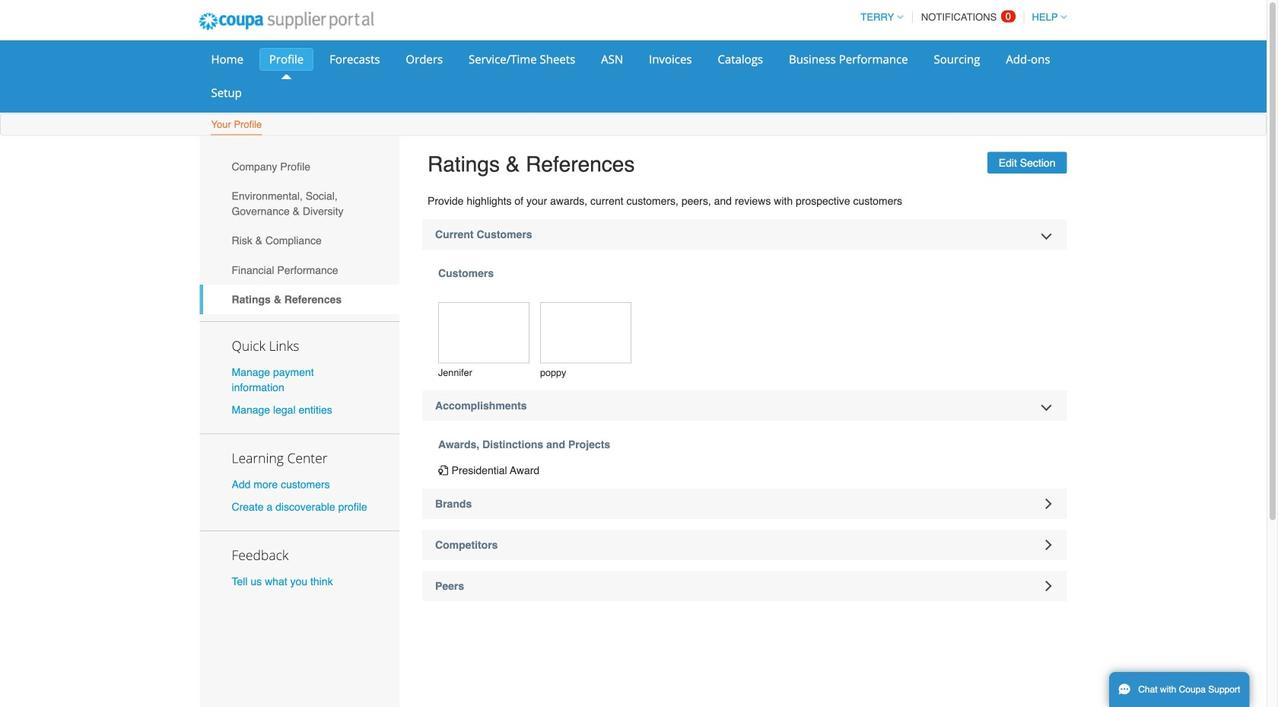 Task type: locate. For each thing, give the bounding box(es) containing it.
5 heading from the top
[[422, 571, 1068, 601]]

heading
[[422, 219, 1068, 250], [422, 390, 1068, 421], [422, 489, 1068, 519], [422, 530, 1068, 560], [422, 571, 1068, 601]]

poppy image
[[540, 302, 632, 363]]

2 heading from the top
[[422, 390, 1068, 421]]

navigation
[[854, 2, 1068, 32]]

1 heading from the top
[[422, 219, 1068, 250]]



Task type: describe. For each thing, give the bounding box(es) containing it.
jennifer image
[[438, 302, 530, 363]]

coupa supplier portal image
[[188, 2, 385, 40]]

4 heading from the top
[[422, 530, 1068, 560]]

3 heading from the top
[[422, 489, 1068, 519]]



Task type: vqa. For each thing, say whether or not it's contained in the screenshot.
ADD FISCAL REPRESENTATIVE Link
no



